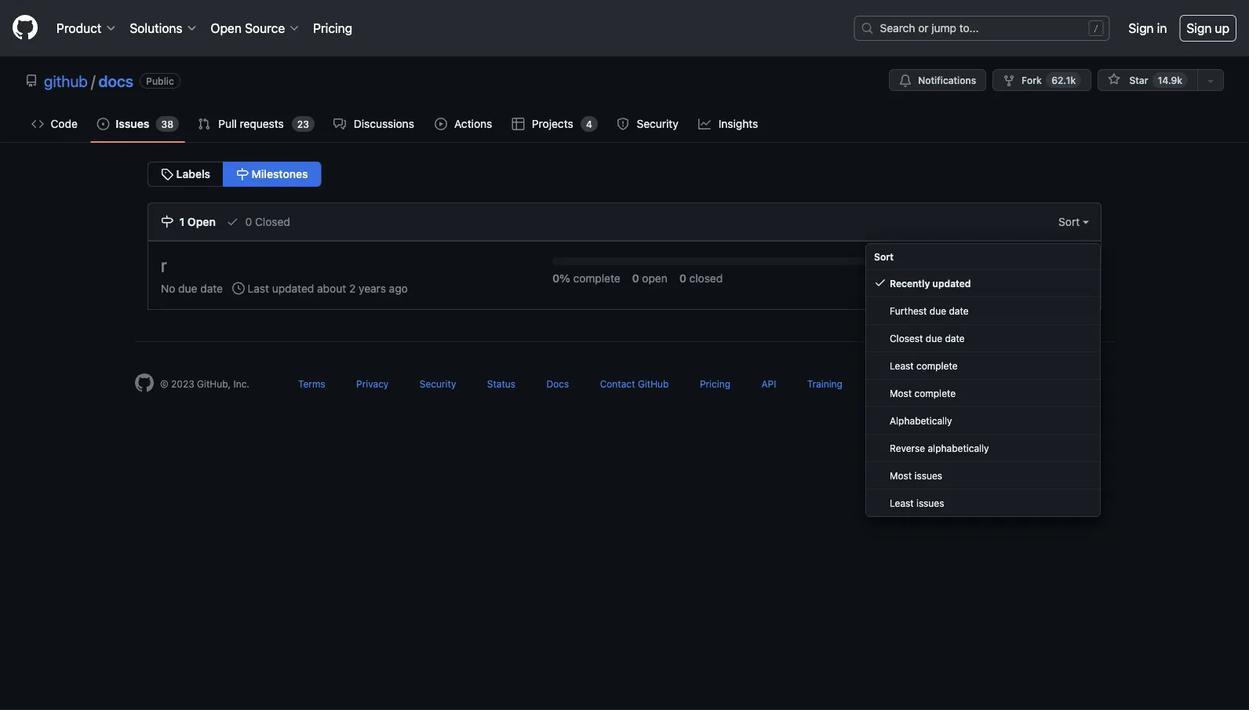 Task type: describe. For each thing, give the bounding box(es) containing it.
search or jump to...
[[880, 22, 979, 35]]

recently updated link
[[866, 270, 1100, 297]]

contact github link
[[600, 378, 669, 389]]

labels link
[[148, 162, 224, 187]]

date for closest due date
[[945, 333, 965, 344]]

code
[[51, 117, 78, 130]]

reverse alphabetically link
[[866, 435, 1100, 462]]

least issues
[[890, 497, 944, 508]]

contact github
[[600, 378, 669, 389]]

shield image
[[617, 118, 629, 130]]

blog link
[[874, 378, 893, 389]]

r
[[161, 254, 167, 276]]

most for most complete
[[890, 388, 912, 399]]

sort inside popup button
[[1059, 215, 1083, 228]]

actions link
[[428, 112, 499, 136]]

reverse alphabetically
[[890, 443, 989, 454]]

date for furthest due date
[[949, 305, 969, 316]]

0 horizontal spatial security link
[[420, 378, 456, 389]]

terms
[[298, 378, 325, 389]]

1           open link
[[161, 203, 216, 240]]

graph image
[[699, 118, 711, 130]]

alphabetically link
[[866, 407, 1100, 435]]

star
[[1129, 75, 1148, 86]]

least complete
[[890, 360, 958, 371]]

github
[[44, 71, 88, 90]]

closed
[[689, 271, 723, 284]]

updated for recently
[[933, 278, 971, 289]]

actions
[[454, 117, 492, 130]]

open
[[187, 215, 216, 228]]

notifications link
[[889, 69, 986, 91]]

github link
[[44, 71, 88, 90]]

most issues
[[890, 470, 942, 481]]

sign up
[[1187, 21, 1230, 36]]

issues for most issues
[[915, 470, 942, 481]]

github / docs
[[44, 71, 133, 90]]

1 horizontal spatial security link
[[610, 112, 686, 136]]

fork 62.1k
[[1022, 75, 1076, 86]]

discussions
[[354, 117, 414, 130]]

furthest due date link
[[866, 297, 1100, 325]]

projects
[[532, 117, 573, 130]]

due for no
[[178, 282, 197, 294]]

menu containing sort
[[865, 243, 1101, 517]]

most complete
[[890, 388, 956, 399]]

© 2023 github, inc.
[[160, 378, 249, 389]]

date for no due date
[[200, 282, 223, 294]]

check image
[[227, 215, 239, 228]]

complete for least complete
[[916, 360, 958, 371]]

14.9k
[[1158, 75, 1182, 86]]

public
[[146, 75, 174, 86]]

complete for most complete
[[915, 388, 956, 399]]

1 vertical spatial pricing link
[[700, 378, 731, 389]]

contact
[[600, 378, 635, 389]]

issues
[[116, 117, 149, 130]]

about
[[317, 282, 346, 294]]

fork
[[1022, 75, 1042, 86]]

0% complete
[[552, 271, 620, 284]]

github,
[[197, 378, 231, 389]]

14906 users starred this repository element
[[1152, 72, 1188, 88]]

insights
[[719, 117, 758, 130]]

bell image
[[899, 75, 912, 87]]

inc.
[[233, 378, 249, 389]]

updated for last
[[272, 282, 314, 294]]

notifications
[[918, 75, 976, 86]]

star image
[[1108, 73, 1121, 86]]

api link
[[761, 378, 776, 389]]

closest due date link
[[866, 325, 1100, 352]]

docs link
[[547, 378, 569, 389]]

62.1k
[[1052, 75, 1076, 86]]

to...
[[960, 22, 979, 35]]

2
[[349, 282, 356, 294]]

0           closed link
[[227, 203, 290, 240]]

recently
[[890, 278, 930, 289]]

requests
[[240, 117, 284, 130]]

code image
[[31, 118, 44, 130]]

check image
[[874, 276, 887, 289]]

about
[[924, 378, 951, 389]]

23
[[297, 118, 309, 129]]



Task type: locate. For each thing, give the bounding box(es) containing it.
2 vertical spatial date
[[945, 333, 965, 344]]

most complete link
[[866, 380, 1100, 407]]

38
[[161, 118, 173, 129]]

terms link
[[298, 378, 325, 389]]

0 for 0 open
[[632, 271, 639, 284]]

1 vertical spatial complete
[[916, 360, 958, 371]]

date down furthest due date at the right of page
[[945, 333, 965, 344]]

1 vertical spatial due
[[930, 305, 946, 316]]

updated
[[933, 278, 971, 289], [272, 282, 314, 294]]

blog
[[874, 378, 893, 389]]

0 vertical spatial due
[[178, 282, 197, 294]]

issues for least issues
[[916, 497, 944, 508]]

about link
[[924, 378, 951, 389]]

footer
[[122, 341, 1127, 431]]

0 left 'closed'
[[679, 271, 687, 284]]

search or jump to... button
[[855, 16, 1109, 40]]

homepage image left ©
[[135, 373, 154, 392]]

last
[[248, 282, 269, 294]]

last updated about 2 years ago
[[245, 282, 408, 294]]

complete right 0%
[[573, 271, 620, 284]]

security inside footer
[[420, 378, 456, 389]]

0 vertical spatial security
[[637, 117, 679, 130]]

star 14.9k
[[1127, 75, 1182, 86]]

0 vertical spatial complete
[[573, 271, 620, 284]]

due down recently updated
[[930, 305, 946, 316]]

least for least issues
[[890, 497, 914, 508]]

clock image
[[232, 282, 245, 294]]

0 open
[[632, 271, 668, 284]]

2 vertical spatial due
[[926, 333, 942, 344]]

0 vertical spatial pricing link
[[307, 13, 359, 44]]

milestone image left 1
[[161, 215, 173, 228]]

1 horizontal spatial 0
[[632, 271, 639, 284]]

milestone image inside the 1           open link
[[161, 215, 173, 228]]

0 vertical spatial least
[[890, 360, 914, 371]]

most issues link
[[866, 462, 1100, 490]]

or
[[918, 22, 929, 35]]

github
[[638, 378, 669, 389]]

security left status
[[420, 378, 456, 389]]

1 horizontal spatial sign
[[1187, 21, 1212, 36]]

play image
[[435, 118, 447, 130]]

0%
[[552, 271, 570, 284]]

furthest due date
[[890, 305, 969, 316]]

privacy link
[[356, 378, 389, 389]]

0 vertical spatial sort
[[1059, 215, 1083, 228]]

closest
[[890, 333, 923, 344]]

2 least from the top
[[890, 497, 914, 508]]

status link
[[487, 378, 516, 389]]

most
[[890, 388, 912, 399], [890, 470, 912, 481]]

0 horizontal spatial sign
[[1129, 21, 1154, 36]]

1           open
[[177, 215, 216, 228]]

milestone image
[[236, 168, 249, 180], [161, 215, 173, 228]]

repo image
[[25, 75, 38, 87]]

0 for 0           closed
[[245, 215, 252, 228]]

reverse
[[890, 443, 925, 454]]

most up alphabetically
[[890, 388, 912, 399]]

security link left status
[[420, 378, 456, 389]]

0 horizontal spatial 0
[[245, 215, 252, 228]]

1 horizontal spatial updated
[[933, 278, 971, 289]]

1 horizontal spatial security
[[637, 117, 679, 130]]

0 horizontal spatial homepage image
[[13, 15, 38, 40]]

labels
[[173, 168, 210, 180]]

homepage image up repo icon at the left
[[13, 15, 38, 40]]

1 vertical spatial date
[[949, 305, 969, 316]]

1 horizontal spatial pricing
[[700, 378, 731, 389]]

1 vertical spatial issues
[[916, 497, 944, 508]]

least
[[890, 360, 914, 371], [890, 497, 914, 508]]

1 horizontal spatial homepage image
[[135, 373, 154, 392]]

sign up link
[[1180, 15, 1237, 42]]

sign left in
[[1129, 21, 1154, 36]]

discussions link
[[327, 112, 422, 136]]

sort button
[[1047, 203, 1101, 240]]

0 inside 0           closed link
[[245, 215, 252, 228]]

docs link
[[98, 71, 133, 90]]

sign for sign in
[[1129, 21, 1154, 36]]

issue element
[[148, 162, 321, 187]]

you must be signed in to add this repository to a list image
[[1204, 75, 1217, 87]]

least complete link
[[866, 352, 1100, 380]]

most down reverse
[[890, 470, 912, 481]]

0 vertical spatial homepage image
[[13, 15, 38, 40]]

due for furthest
[[930, 305, 946, 316]]

1 least from the top
[[890, 360, 914, 371]]

due right closest
[[926, 333, 942, 344]]

insights link
[[692, 112, 766, 136]]

ago
[[389, 282, 408, 294]]

least down most issues
[[890, 497, 914, 508]]

0 horizontal spatial updated
[[272, 282, 314, 294]]

training link
[[807, 378, 843, 389]]

1 vertical spatial milestone image
[[161, 215, 173, 228]]

api
[[761, 378, 776, 389]]

docs
[[547, 378, 569, 389]]

search image
[[861, 22, 874, 35]]

jump
[[932, 22, 957, 35]]

updated inside recently updated link
[[933, 278, 971, 289]]

0 vertical spatial pricing
[[313, 21, 352, 36]]

issues down reverse alphabetically
[[915, 470, 942, 481]]

security link
[[610, 112, 686, 136], [420, 378, 456, 389]]

updated up furthest due date at the right of page
[[933, 278, 971, 289]]

updated right the last
[[272, 282, 314, 294]]

milestone image up check icon
[[236, 168, 249, 180]]

no
[[161, 282, 175, 294]]

years
[[359, 282, 386, 294]]

up
[[1215, 21, 1230, 36]]

©
[[160, 378, 168, 389]]

open
[[642, 271, 668, 284]]

complete up about link
[[916, 360, 958, 371]]

1 vertical spatial security
[[420, 378, 456, 389]]

2023
[[171, 378, 194, 389]]

sort inside menu
[[874, 251, 894, 262]]

privacy
[[356, 378, 389, 389]]

1 vertical spatial most
[[890, 470, 912, 481]]

comment discussion image
[[333, 118, 346, 130]]

no due date
[[161, 282, 223, 294]]

0 left open
[[632, 271, 639, 284]]

security right shield icon
[[637, 117, 679, 130]]

4
[[586, 118, 592, 129]]

footer containing © 2023 github, inc.
[[122, 341, 1127, 431]]

menu
[[865, 243, 1101, 517]]

search
[[880, 22, 915, 35]]

training
[[807, 378, 843, 389]]

closed
[[255, 215, 290, 228]]

homepage image inside footer
[[135, 373, 154, 392]]

complete down the least complete
[[915, 388, 956, 399]]

sign for sign up
[[1187, 21, 1212, 36]]

r link
[[161, 254, 167, 276]]

1 most from the top
[[890, 388, 912, 399]]

date down recently updated link
[[949, 305, 969, 316]]

1 vertical spatial sort
[[874, 251, 894, 262]]

0 horizontal spatial security
[[420, 378, 456, 389]]

0 horizontal spatial pricing
[[313, 21, 352, 36]]

repo forked image
[[1003, 75, 1015, 87]]

in
[[1157, 21, 1167, 36]]

due
[[178, 282, 197, 294], [930, 305, 946, 316], [926, 333, 942, 344]]

0 vertical spatial milestone image
[[236, 168, 249, 180]]

furthest
[[890, 305, 927, 316]]

issues down most issues
[[916, 497, 944, 508]]

2 sign from the left
[[1187, 21, 1212, 36]]

least issues link
[[866, 490, 1100, 516]]

0 vertical spatial issues
[[915, 470, 942, 481]]

1 horizontal spatial pricing link
[[700, 378, 731, 389]]

security link left graph icon
[[610, 112, 686, 136]]

homepage image
[[13, 15, 38, 40], [135, 373, 154, 392]]

date left 'clock' image
[[200, 282, 223, 294]]

0 vertical spatial date
[[200, 282, 223, 294]]

1 vertical spatial least
[[890, 497, 914, 508]]

2 horizontal spatial 0
[[679, 271, 687, 284]]

alphabetically
[[928, 443, 989, 454]]

1 sign from the left
[[1129, 21, 1154, 36]]

2 most from the top
[[890, 470, 912, 481]]

0 horizontal spatial milestone image
[[161, 215, 173, 228]]

1 vertical spatial security link
[[420, 378, 456, 389]]

0 closed
[[679, 271, 723, 284]]

date
[[200, 282, 223, 294], [949, 305, 969, 316], [945, 333, 965, 344]]

docs
[[98, 71, 133, 90]]

security
[[637, 117, 679, 130], [420, 378, 456, 389]]

least for least complete
[[890, 360, 914, 371]]

1 horizontal spatial sort
[[1059, 215, 1083, 228]]

most for most issues
[[890, 470, 912, 481]]

2 vertical spatial complete
[[915, 388, 956, 399]]

pricing link
[[307, 13, 359, 44], [700, 378, 731, 389]]

/
[[91, 71, 95, 90]]

1 vertical spatial homepage image
[[135, 373, 154, 392]]

table image
[[512, 118, 525, 130]]

alphabetically
[[890, 415, 952, 426]]

0 for 0 closed
[[679, 271, 687, 284]]

due for closest
[[926, 333, 942, 344]]

pull
[[218, 117, 237, 130]]

1 vertical spatial pricing
[[700, 378, 731, 389]]

0 vertical spatial most
[[890, 388, 912, 399]]

issue opened image
[[97, 118, 109, 130]]

0 horizontal spatial sort
[[874, 251, 894, 262]]

tag image
[[161, 168, 173, 180]]

git pull request image
[[198, 118, 210, 130]]

complete for 0% complete
[[573, 271, 620, 284]]

code link
[[25, 112, 84, 136]]

0 vertical spatial security link
[[610, 112, 686, 136]]

recently updated
[[890, 278, 971, 289]]

sign in link
[[1129, 19, 1167, 38]]

sign left up
[[1187, 21, 1212, 36]]

due right no
[[178, 282, 197, 294]]

sign in
[[1129, 21, 1167, 36]]

date inside furthest due date link
[[949, 305, 969, 316]]

pricing inside footer
[[700, 378, 731, 389]]

date inside the closest due date link
[[945, 333, 965, 344]]

1
[[179, 215, 185, 228]]

0 horizontal spatial pricing link
[[307, 13, 359, 44]]

pull requests
[[218, 117, 284, 130]]

0 right check icon
[[245, 215, 252, 228]]

least up blog
[[890, 360, 914, 371]]

1 horizontal spatial milestone image
[[236, 168, 249, 180]]



Task type: vqa. For each thing, say whether or not it's contained in the screenshot.


